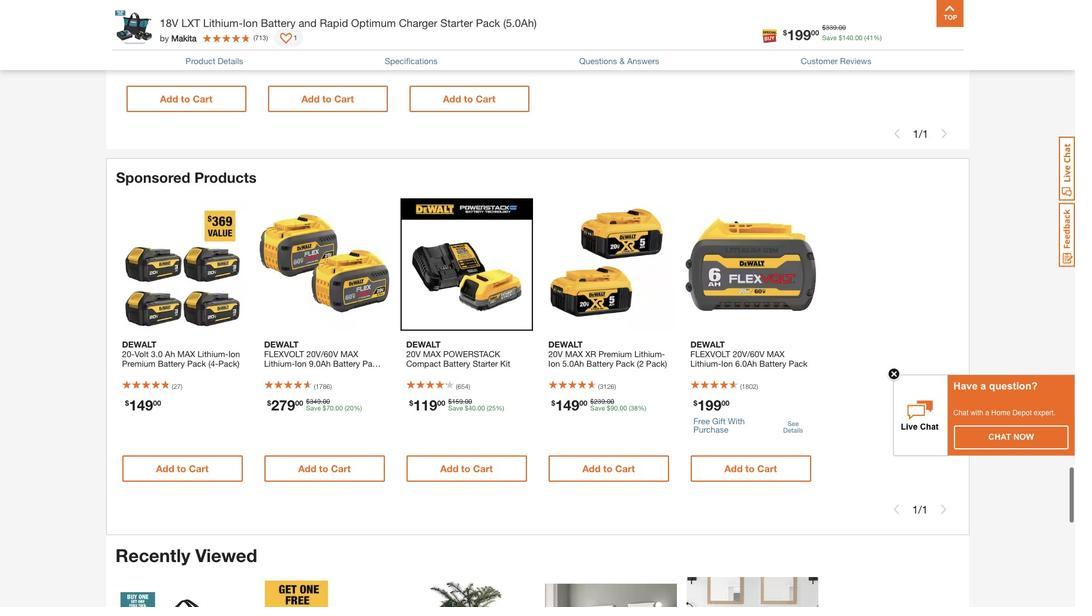 Task type: vqa. For each thing, say whether or not it's contained in the screenshot.


Task type: describe. For each thing, give the bounding box(es) containing it.
279
[[271, 397, 295, 414]]

20v/60v for 199
[[733, 349, 765, 359]]

18v lxt lithium-ion battery and rapid optimum charger starter pack (5.0ah)
[[160, 16, 537, 29]]

( 226 )
[[459, 26, 473, 33]]

battery inside dewalt 20-volt 3.0 ah max lithium-ion premium battery pack (4-pack)
[[158, 359, 185, 369]]

dewalt flexvolt 20v/60v max lithium-ion 9.0ah battery pack (2 pack)
[[264, 340, 381, 378]]

free
[[694, 416, 710, 426]]

products
[[194, 169, 257, 186]]

see details
[[783, 420, 803, 434]]

00 left 41
[[855, 33, 863, 41]]

( inside $ 279 00 $ 349 . 00 save $ 70 . 00 ( 20 %)
[[345, 404, 346, 412]]

239
[[594, 398, 605, 405]]

) for ( 1786 )
[[330, 383, 332, 390]]

lithium- inside dewalt flexvolt 20v/60v max lithium-ion 9.0ah battery pack (2 pack)
[[264, 359, 295, 369]]

flexvolt for 199
[[691, 349, 731, 359]]

) for ( 1802 )
[[757, 383, 758, 390]]

ion inside dewalt flexvolt 20v/60v max lithium-ion 6.0ah battery pack
[[721, 359, 733, 369]]

( for ( 1786 )
[[314, 383, 316, 390]]

00 right 349
[[323, 398, 330, 405]]

5.0ah
[[562, 359, 584, 369]]

fresh norfolk island pine indoor plant in 4 in. decor pot, avg. shipping height 10 in. tall image
[[403, 577, 535, 608]]

%) for 149
[[638, 404, 646, 412]]

20v max powerstack compact battery starter kit image
[[400, 199, 533, 331]]

battery inside dewalt 20v max powerstack compact battery starter kit
[[443, 359, 470, 369]]

00 right '419' in the left of the page
[[185, 59, 192, 67]]

( 1802 )
[[740, 383, 758, 390]]

00 right 70
[[336, 404, 343, 412]]

00 left 239
[[579, 399, 587, 408]]

1 vertical spatial $ 199 00
[[694, 397, 730, 414]]

419 . 00
[[172, 59, 192, 67]]

27
[[173, 383, 181, 390]]

( 27 )
[[172, 383, 182, 390]]

live chat image
[[1059, 137, 1075, 201]]

ah
[[165, 349, 175, 359]]

chat with a home depot expert.
[[954, 409, 1056, 417]]

details for product
[[218, 56, 243, 66]]

20-volt 3.0 ah max lithium-ion premium battery pack (4-pack) image
[[116, 199, 249, 331]]

713
[[255, 33, 266, 41]]

206
[[178, 32, 189, 40]]

$ up customer reviews
[[839, 33, 842, 41]]

(5.0ah)
[[503, 16, 537, 29]]

sponsored
[[116, 169, 190, 186]]

product
[[186, 56, 215, 66]]

41
[[866, 33, 874, 41]]

( for ( 654 )
[[456, 383, 458, 390]]

pack inside dewalt 20v max xr premium lithium- ion 5.0ah battery pack (2 pack)
[[616, 359, 635, 369]]

questions
[[579, 56, 617, 66]]

$ down compact
[[409, 399, 413, 408]]

pack) inside dewalt 20-volt 3.0 ah max lithium-ion premium battery pack (4-pack)
[[218, 359, 239, 369]]

recently viewed
[[115, 545, 257, 567]]

max inside dewalt flexvolt 20v/60v max lithium-ion 9.0ah battery pack (2 pack)
[[341, 349, 358, 359]]

dewalt 20-volt 3.0 ah max lithium-ion premium battery pack (4-pack)
[[122, 340, 240, 369]]

40
[[469, 404, 476, 412]]

18v lxt lithium-ion battery and rapid optimum charger starter pack (5.0ah) image
[[120, 577, 252, 608]]

$ 34 97
[[412, 52, 440, 68]]

viewed
[[195, 545, 257, 567]]

pack inside dewalt 20-volt 3.0 ah max lithium-ion premium battery pack (4-pack)
[[187, 359, 206, 369]]

20
[[346, 404, 354, 412]]

home
[[992, 409, 1011, 417]]

97
[[432, 53, 440, 62]]

$ right 239
[[607, 404, 611, 412]]

save for 279
[[306, 404, 321, 412]]

(4-
[[208, 359, 218, 369]]

219
[[275, 52, 299, 68]]

lithium- inside dewalt 20-volt 3.0 ah max lithium-ion premium battery pack (4-pack)
[[198, 349, 228, 359]]

$ right the 159
[[465, 404, 469, 412]]

159
[[452, 398, 463, 405]]

optimum
[[351, 16, 396, 29]]

feedback link image
[[1059, 203, 1075, 267]]

00 right 40
[[478, 404, 485, 412]]

00 left 349
[[295, 399, 303, 408]]

3126
[[600, 383, 614, 390]]

starter inside dewalt 20v max powerstack compact battery starter kit
[[473, 359, 498, 369]]

rapid
[[320, 16, 348, 29]]

6.0ah
[[735, 359, 757, 369]]

xr
[[585, 349, 596, 359]]

00 right 339 on the top of page
[[839, 23, 846, 31]]

pack) inside dewalt flexvolt 20v/60v max lithium-ion 9.0ah battery pack (2 pack)
[[273, 368, 294, 378]]

( 713 )
[[254, 33, 268, 41]]

419
[[172, 59, 183, 67]]

$ left 90
[[590, 398, 594, 405]]

max inside dewalt 20-volt 3.0 ah max lithium-ion premium battery pack (4-pack)
[[177, 349, 195, 359]]

$ up customer
[[822, 23, 826, 31]]

00 inside $ 149 00
[[153, 399, 161, 408]]

( inside $ 149 00 $ 239 . 00 save $ 90 . 00 ( 38 %)
[[629, 404, 631, 412]]

dewalt for 279
[[264, 340, 299, 350]]

reviews
[[840, 56, 872, 66]]

chat now link
[[955, 426, 1068, 449]]

$ up free
[[694, 399, 698, 408]]

pack right ( 226 )
[[476, 16, 500, 29]]

0 horizontal spatial 199
[[698, 397, 722, 414]]

. left the 25
[[476, 404, 478, 412]]

( inside $ 119 00 $ 159 . 00 save $ 40 . 00 ( 25 %)
[[487, 404, 489, 412]]

dewalt inside dewalt flexvolt 20v/60v max lithium-ion 6.0ah battery pack
[[691, 340, 725, 350]]

this is the last slide image for bottommost this is the first slide image
[[939, 505, 948, 515]]

3.0
[[151, 349, 163, 359]]

recently
[[115, 545, 190, 567]]

see
[[788, 420, 799, 427]]

70
[[326, 404, 334, 412]]

lxt
[[181, 16, 200, 29]]

25
[[489, 404, 496, 412]]

( for ( 1802 )
[[740, 383, 742, 390]]

34
[[416, 52, 432, 68]]

$ 279 00 $ 349 . 00 save $ 70 . 00 ( 20 %)
[[267, 397, 362, 414]]

) for ( 27 )
[[181, 383, 182, 390]]

see details button
[[779, 416, 808, 438]]

. left 38
[[618, 404, 620, 412]]

save for 119
[[448, 404, 463, 412]]

chat now
[[989, 432, 1034, 442]]

( inside $ 339 . 00 save $ 140 . 00 ( 41 %)
[[864, 33, 866, 41]]

$ left 70
[[306, 398, 310, 405]]

) for ( 226 )
[[472, 26, 473, 33]]

( 1786 )
[[314, 383, 332, 390]]

339
[[826, 23, 837, 31]]

$ 149 00 $ 239 . 00 save $ 90 . 00 ( 38 %)
[[551, 397, 646, 414]]

answers
[[627, 56, 659, 66]]

1786
[[316, 383, 330, 390]]

( 7981 )
[[318, 26, 335, 33]]

399
[[133, 52, 157, 68]]

product image image
[[115, 6, 154, 45]]

top button
[[936, 0, 963, 27]]

question?
[[989, 381, 1038, 392]]

%) inside $ 339 . 00 save $ 140 . 00 ( 41 %)
[[874, 33, 882, 41]]

) for ( 654 )
[[469, 383, 470, 390]]

battery inside dewalt 20v max xr premium lithium- ion 5.0ah battery pack (2 pack)
[[587, 359, 614, 369]]

20-
[[122, 349, 135, 359]]

149 for $ 149 00 $ 239 . 00 save $ 90 . 00 ( 38 %)
[[555, 397, 579, 414]]

gift
[[712, 416, 726, 426]]

$ left 239
[[551, 399, 555, 408]]

. left 41
[[853, 33, 855, 41]]

depot
[[1013, 409, 1032, 417]]

. left 70
[[321, 398, 323, 405]]

38
[[631, 404, 638, 412]]

pack inside dewalt flexvolt 20v/60v max lithium-ion 9.0ah battery pack (2 pack)
[[362, 359, 381, 369]]

$ left 349
[[267, 399, 271, 408]]

) for ( 713 )
[[266, 33, 268, 41]]

dewalt inside dewalt 20-volt 3.0 ah max lithium-ion premium battery pack (4-pack)
[[122, 340, 156, 350]]

&
[[620, 56, 625, 66]]

( 3126 )
[[598, 383, 616, 390]]

lithium- inside dewalt 20v max xr premium lithium- ion 5.0ah battery pack (2 pack)
[[634, 349, 665, 359]]



Task type: locate. For each thing, give the bounding box(es) containing it.
$ 119 00 $ 159 . 00 save $ 40 . 00 ( 25 %)
[[409, 397, 504, 414]]

20v/60v inside dewalt flexvolt 20v/60v max lithium-ion 9.0ah battery pack (2 pack)
[[306, 349, 338, 359]]

0 horizontal spatial details
[[218, 56, 243, 66]]

powerstack
[[443, 349, 500, 359]]

0 horizontal spatial 20v
[[406, 349, 421, 359]]

chat
[[954, 409, 969, 417]]

1 / 1 for this is the last slide icon associated with this is the first slide image to the top
[[913, 127, 929, 140]]

20v for 149
[[548, 349, 563, 359]]

00 down 3.0
[[153, 399, 161, 408]]

$ 199 00
[[783, 26, 819, 43], [694, 397, 730, 414]]

00 right the 159
[[465, 398, 472, 405]]

dewalt inside dewalt 20v max powerstack compact battery starter kit
[[406, 340, 441, 350]]

flexvolt 20v/60v max lithium-ion 9.0ah battery pack (2 pack) image
[[258, 199, 391, 331]]

details for see
[[783, 426, 803, 434]]

00 right 239
[[607, 398, 614, 405]]

0 vertical spatial details
[[218, 56, 243, 66]]

ion left 6.0ah
[[721, 359, 733, 369]]

ion inside dewalt 20-volt 3.0 ah max lithium-ion premium battery pack (4-pack)
[[228, 349, 240, 359]]

( for ( 27 )
[[172, 383, 173, 390]]

)
[[334, 26, 335, 33], [472, 26, 473, 33], [189, 32, 190, 40], [266, 33, 268, 41], [181, 383, 182, 390], [330, 383, 332, 390], [469, 383, 470, 390], [614, 383, 616, 390], [757, 383, 758, 390]]

1 horizontal spatial (2
[[637, 359, 644, 369]]

$ left 97
[[412, 53, 416, 62]]

00
[[839, 23, 846, 31], [811, 28, 819, 37], [855, 33, 863, 41], [185, 59, 192, 67], [323, 398, 330, 405], [465, 398, 472, 405], [607, 398, 614, 405], [153, 399, 161, 408], [295, 399, 303, 408], [437, 399, 445, 408], [579, 399, 587, 408], [722, 399, 730, 408], [336, 404, 343, 412], [478, 404, 485, 412], [620, 404, 627, 412]]

1 horizontal spatial 20v/60v
[[733, 349, 765, 359]]

$ left 40
[[448, 398, 452, 405]]

1 dewalt from the left
[[122, 340, 156, 350]]

compact
[[406, 359, 441, 369]]

0 horizontal spatial flexvolt
[[264, 349, 304, 359]]

dewalt 20v max powerstack compact battery starter kit
[[406, 340, 510, 369]]

00 right 90
[[620, 404, 627, 412]]

0 vertical spatial this is the last slide image
[[939, 129, 949, 139]]

lithium- up 38
[[634, 349, 665, 359]]

add
[[160, 93, 178, 104], [301, 93, 320, 104], [443, 93, 461, 104], [156, 463, 174, 474], [298, 463, 316, 474], [440, 463, 459, 474], [582, 463, 601, 474], [725, 463, 743, 474]]

. left 90
[[605, 398, 607, 405]]

questions & answers
[[579, 56, 659, 66]]

( 654 )
[[456, 383, 470, 390]]

ion up ( 713 )
[[243, 16, 258, 29]]

1 horizontal spatial premium
[[599, 349, 632, 359]]

lithium- right ah
[[198, 349, 228, 359]]

2 20v/60v from the left
[[733, 349, 765, 359]]

%) inside $ 149 00 $ 239 . 00 save $ 90 . 00 ( 38 %)
[[638, 404, 646, 412]]

. left 40
[[463, 398, 465, 405]]

1 vertical spatial details
[[783, 426, 803, 434]]

ion inside dewalt flexvolt 20v/60v max lithium-ion 9.0ah battery pack (2 pack)
[[295, 359, 307, 369]]

1 horizontal spatial details
[[783, 426, 803, 434]]

purchase
[[694, 425, 729, 435]]

max inside dewalt 20v max xr premium lithium- ion 5.0ah battery pack (2 pack)
[[565, 349, 583, 359]]

pack) inside dewalt 20v max xr premium lithium- ion 5.0ah battery pack (2 pack)
[[646, 359, 667, 369]]

charger
[[399, 16, 437, 29]]

$ 339 . 00 save $ 140 . 00 ( 41 %)
[[822, 23, 882, 41]]

lithium- right 'lxt'
[[203, 16, 243, 29]]

( for ( 206 )
[[176, 32, 178, 40]]

1 horizontal spatial 149
[[555, 397, 579, 414]]

this is the first slide image
[[893, 129, 902, 139], [892, 505, 902, 515]]

20v left xr on the right of page
[[548, 349, 563, 359]]

premium left ah
[[122, 359, 155, 369]]

90
[[611, 404, 618, 412]]

save inside $ 149 00 $ 239 . 00 save $ 90 . 00 ( 38 %)
[[590, 404, 605, 412]]

18v
[[160, 16, 178, 29]]

1 20v from the left
[[406, 349, 421, 359]]

0 vertical spatial this is the first slide image
[[893, 129, 902, 139]]

$ inside $ 34 97
[[412, 53, 416, 62]]

ion left 9.0ah at the bottom left of the page
[[295, 359, 307, 369]]

battery up the 3126
[[587, 359, 614, 369]]

$
[[822, 23, 826, 31], [783, 28, 787, 37], [839, 33, 842, 41], [412, 53, 416, 62], [306, 398, 310, 405], [448, 398, 452, 405], [590, 398, 594, 405], [125, 399, 129, 408], [267, 399, 271, 408], [409, 399, 413, 408], [551, 399, 555, 408], [694, 399, 698, 408], [323, 404, 326, 412], [465, 404, 469, 412], [607, 404, 611, 412]]

149 for $ 149 00
[[129, 397, 153, 414]]

questions & answers button
[[579, 54, 659, 67], [579, 54, 659, 67]]

max right ah
[[177, 349, 195, 359]]

%) inside $ 279 00 $ 349 . 00 save $ 70 . 00 ( 20 %)
[[354, 404, 362, 412]]

( right 140
[[864, 33, 866, 41]]

sponsored products
[[116, 169, 257, 186]]

1 / 1 for this is the last slide icon corresponding to bottommost this is the first slide image
[[912, 503, 928, 516]]

dewalt for 149
[[548, 340, 583, 350]]

1 horizontal spatial $ 199 00
[[783, 26, 819, 43]]

20v/60v inside dewalt flexvolt 20v/60v max lithium-ion 6.0ah battery pack
[[733, 349, 765, 359]]

0 vertical spatial /
[[919, 127, 923, 140]]

free gift with purchase
[[694, 416, 745, 435]]

lithium-
[[203, 16, 243, 29], [198, 349, 228, 359], [634, 349, 665, 359], [264, 359, 295, 369], [691, 359, 721, 369]]

with
[[728, 416, 745, 426]]

1 horizontal spatial 199
[[787, 26, 811, 43]]

) for ( 206 )
[[189, 32, 190, 40]]

lithium- left 9.0ah at the bottom left of the page
[[264, 359, 295, 369]]

1 149 from the left
[[129, 397, 153, 414]]

1 vertical spatial this is the last slide image
[[939, 505, 948, 515]]

save left 90
[[590, 404, 605, 412]]

save inside $ 339 . 00 save $ 140 . 00 ( 41 %)
[[822, 33, 837, 41]]

2 flexvolt from the left
[[691, 349, 731, 359]]

starter
[[440, 16, 473, 29], [473, 359, 498, 369]]

kit
[[500, 359, 510, 369]]

$ 199 00 up 'gift'
[[694, 397, 730, 414]]

$ 199 00 left 339 on the top of page
[[783, 26, 819, 43]]

119
[[413, 397, 437, 414]]

pack inside dewalt flexvolt 20v/60v max lithium-ion 6.0ah battery pack
[[789, 359, 808, 369]]

display image
[[280, 33, 292, 45]]

volt
[[135, 349, 149, 359]]

2 dewalt from the left
[[264, 340, 299, 350]]

battery inside dewalt flexvolt 20v/60v max lithium-ion 6.0ah battery pack
[[759, 359, 787, 369]]

ion left 5.0ah
[[548, 359, 560, 369]]

details inside dropdown button
[[783, 426, 803, 434]]

premium inside dewalt 20v max xr premium lithium- ion 5.0ah battery pack (2 pack)
[[599, 349, 632, 359]]

flexvolt left 9.0ah at the bottom left of the page
[[264, 349, 304, 359]]

140
[[842, 33, 853, 41]]

2 20v from the left
[[548, 349, 563, 359]]

1
[[294, 33, 297, 41], [913, 127, 919, 140], [923, 127, 929, 140], [912, 503, 918, 516], [922, 503, 928, 516]]

(2 up 38
[[637, 359, 644, 369]]

1 vertical spatial a
[[986, 409, 990, 417]]

3 dewalt from the left
[[406, 340, 441, 350]]

0 horizontal spatial 149
[[129, 397, 153, 414]]

%) for 119
[[496, 404, 504, 412]]

a right have
[[981, 381, 986, 392]]

pack)
[[218, 359, 239, 369], [646, 359, 667, 369], [273, 368, 294, 378]]

7981
[[319, 26, 334, 33]]

0 vertical spatial a
[[981, 381, 986, 392]]

by
[[160, 33, 169, 43]]

starter right charger at the top of the page
[[440, 16, 473, 29]]

. up customer reviews
[[837, 23, 839, 31]]

) down 6.0ah
[[757, 383, 758, 390]]

20v up 119
[[406, 349, 421, 359]]

20v/60v up the 1786
[[306, 349, 338, 359]]

flexvolt
[[264, 349, 304, 359], [691, 349, 731, 359]]

to
[[181, 93, 190, 104], [322, 93, 332, 104], [464, 93, 473, 104], [177, 463, 186, 474], [319, 463, 328, 474], [461, 463, 470, 474], [603, 463, 613, 474], [745, 463, 755, 474]]

$ left 339 on the top of page
[[783, 28, 787, 37]]

1 flexvolt from the left
[[264, 349, 304, 359]]

flexvolt left 6.0ah
[[691, 349, 731, 359]]

20v for 119
[[406, 349, 421, 359]]

save left 70
[[306, 404, 321, 412]]

dewalt inside dewalt flexvolt 20v/60v max lithium-ion 9.0ah battery pack (2 pack)
[[264, 340, 299, 350]]

0 horizontal spatial $ 199 00
[[694, 397, 730, 414]]

( right 90
[[629, 404, 631, 412]]

cart
[[193, 93, 213, 104], [334, 93, 354, 104], [476, 93, 496, 104], [189, 463, 209, 474], [331, 463, 351, 474], [473, 463, 493, 474], [615, 463, 635, 474], [757, 463, 777, 474]]

max
[[177, 349, 195, 359], [341, 349, 358, 359], [423, 349, 441, 359], [565, 349, 583, 359], [767, 349, 785, 359]]

flexvolt for 279
[[264, 349, 304, 359]]

product details button
[[186, 54, 243, 67], [186, 54, 243, 67]]

) down dewalt 20-volt 3.0 ah max lithium-ion premium battery pack (4-pack)
[[181, 383, 182, 390]]

00 left 339 on the top of page
[[811, 28, 819, 37]]

654
[[458, 383, 469, 390]]

details right product
[[218, 56, 243, 66]]

customer
[[801, 56, 838, 66]]

0 horizontal spatial 20v/60v
[[306, 349, 338, 359]]

1 max from the left
[[177, 349, 195, 359]]

( right 70
[[345, 404, 346, 412]]

save left 40
[[448, 404, 463, 412]]

. left product
[[183, 59, 185, 67]]

) down 'lxt'
[[189, 32, 190, 40]]

max left powerstack
[[423, 349, 441, 359]]

20v inside dewalt 20v max xr premium lithium- ion 5.0ah battery pack (2 pack)
[[548, 349, 563, 359]]

pack
[[476, 16, 500, 29], [187, 359, 206, 369], [362, 359, 381, 369], [616, 359, 635, 369], [789, 359, 808, 369]]

149
[[129, 397, 153, 414], [555, 397, 579, 414]]

149 left 239
[[555, 397, 579, 414]]

( for ( 7981 )
[[318, 26, 319, 33]]

( right by
[[176, 32, 178, 40]]

( left display image
[[254, 33, 255, 41]]

dewalt for 119
[[406, 340, 441, 350]]

starter left kit
[[473, 359, 498, 369]]

1 20v/60v from the left
[[306, 349, 338, 359]]

) left display image
[[266, 33, 268, 41]]

max inside dewalt 20v max powerstack compact battery starter kit
[[423, 349, 441, 359]]

20v max xr premium lithium-ion 6.0ah and 4.0ah starter kit image
[[262, 577, 394, 608]]

battery right 6.0ah
[[759, 359, 787, 369]]

1 horizontal spatial pack)
[[273, 368, 294, 378]]

( for ( 3126 )
[[598, 383, 600, 390]]

save inside $ 279 00 $ 349 . 00 save $ 70 . 00 ( 20 %)
[[306, 404, 321, 412]]

$ inside $ 149 00
[[125, 399, 129, 408]]

%) right 90
[[638, 404, 646, 412]]

4 max from the left
[[565, 349, 583, 359]]

by makita
[[160, 33, 197, 43]]

20v/60v for 279
[[306, 349, 338, 359]]

0 horizontal spatial pack)
[[218, 359, 239, 369]]

5 dewalt from the left
[[691, 340, 725, 350]]

20v max xr premium lithium-ion 5.0ah battery pack (2 pack) image
[[542, 199, 675, 331]]

3 max from the left
[[423, 349, 441, 359]]

1 inside dropdown button
[[294, 33, 297, 41]]

flexvolt inside dewalt flexvolt 20v/60v max lithium-ion 6.0ah battery pack
[[691, 349, 731, 359]]

226
[[461, 26, 472, 33]]

premium inside dewalt 20-volt 3.0 ah max lithium-ion premium battery pack (4-pack)
[[122, 359, 155, 369]]

1 vertical spatial 1 / 1
[[912, 503, 928, 516]]

1 vertical spatial /
[[918, 503, 922, 516]]

4 dewalt from the left
[[548, 340, 583, 350]]

%) right 70
[[354, 404, 362, 412]]

add to cart button
[[126, 86, 246, 112], [268, 86, 388, 112], [409, 86, 529, 112], [122, 456, 243, 482], [264, 456, 385, 482], [406, 456, 527, 482], [548, 456, 669, 482], [691, 456, 811, 482]]

) for ( 7981 )
[[334, 26, 335, 33]]

(2 left 9.0ah at the bottom left of the page
[[264, 368, 271, 378]]

( 206 )
[[176, 32, 190, 40]]

0 vertical spatial $ 199 00
[[783, 26, 819, 43]]

(2 inside dewalt 20v max xr premium lithium- ion 5.0ah battery pack (2 pack)
[[637, 359, 644, 369]]

add to cart
[[160, 93, 213, 104], [301, 93, 354, 104], [443, 93, 496, 104], [156, 463, 209, 474], [298, 463, 351, 474], [440, 463, 493, 474], [582, 463, 635, 474], [725, 463, 777, 474]]

terryn 72 in. w x 20 in. d x 35 in. h double sink freestanding bath vanity in white with white engineered stone top image
[[545, 577, 677, 608]]

2 max from the left
[[341, 349, 358, 359]]

expert.
[[1034, 409, 1056, 417]]

0 horizontal spatial (2
[[264, 368, 271, 378]]

1802
[[742, 383, 757, 390]]

) up 90
[[614, 383, 616, 390]]

( up the 159
[[456, 383, 458, 390]]

a
[[981, 381, 986, 392], [986, 409, 990, 417]]

) left (5.0ah) on the top left of page
[[472, 26, 473, 33]]

(
[[318, 26, 319, 33], [459, 26, 461, 33], [176, 32, 178, 40], [864, 33, 866, 41], [254, 33, 255, 41], [172, 383, 173, 390], [314, 383, 316, 390], [456, 383, 458, 390], [598, 383, 600, 390], [740, 383, 742, 390], [345, 404, 346, 412], [487, 404, 489, 412], [629, 404, 631, 412]]

save for 149
[[590, 404, 605, 412]]

premium right xr on the right of page
[[599, 349, 632, 359]]

battery
[[261, 16, 296, 29], [158, 359, 185, 369], [333, 359, 360, 369], [443, 359, 470, 369], [587, 359, 614, 369], [759, 359, 787, 369]]

00 left the 159
[[437, 399, 445, 408]]

battery inside dewalt flexvolt 20v/60v max lithium-ion 9.0ah battery pack (2 pack)
[[333, 359, 360, 369]]

0 vertical spatial 1 / 1
[[913, 127, 929, 140]]

with
[[971, 409, 984, 417]]

( right and
[[318, 26, 319, 33]]

%) for 279
[[354, 404, 362, 412]]

( for ( 226 )
[[459, 26, 461, 33]]

1 vertical spatial starter
[[473, 359, 498, 369]]

pack left (4-
[[187, 359, 206, 369]]

dewalt flexvolt 20v/60v max lithium-ion 6.0ah battery pack
[[691, 340, 808, 369]]

199 left 339 on the top of page
[[787, 26, 811, 43]]

dewalt inside dewalt 20v max xr premium lithium- ion 5.0ah battery pack (2 pack)
[[548, 340, 583, 350]]

) up 70
[[330, 383, 332, 390]]

flexvolt 20v/60v max lithium-ion 6.0ah battery pack image
[[685, 199, 817, 331]]

lithium- inside dewalt flexvolt 20v/60v max lithium-ion 6.0ah battery pack
[[691, 359, 721, 369]]

( up 239
[[598, 383, 600, 390]]

.
[[837, 23, 839, 31], [853, 33, 855, 41], [183, 59, 185, 67], [321, 398, 323, 405], [463, 398, 465, 405], [605, 398, 607, 405], [334, 404, 336, 412], [476, 404, 478, 412], [618, 404, 620, 412]]

20v inside dewalt 20v max powerstack compact battery starter kit
[[406, 349, 421, 359]]

1 vertical spatial this is the first slide image
[[892, 505, 902, 515]]

1 button
[[274, 29, 303, 47]]

save down 339 on the top of page
[[822, 33, 837, 41]]

this is the last slide image for this is the first slide image to the top
[[939, 129, 949, 139]]

have a question?
[[954, 381, 1038, 392]]

product details
[[186, 56, 243, 66]]

battery up display image
[[261, 16, 296, 29]]

9.0ah
[[309, 359, 331, 369]]

(2
[[637, 359, 644, 369], [264, 368, 271, 378]]

details right the with on the bottom of the page
[[783, 426, 803, 434]]

max right 9.0ah at the bottom left of the page
[[341, 349, 358, 359]]

doveton 60 in. w x 19 in. d x 34 in. h double sink bath vanity in weathered tan with white engineered marble top image
[[686, 577, 818, 608]]

%) inside $ 119 00 $ 159 . 00 save $ 40 . 00 ( 25 %)
[[496, 404, 504, 412]]

(2 inside dewalt flexvolt 20v/60v max lithium-ion 9.0ah battery pack (2 pack)
[[264, 368, 271, 378]]

a right with at right bottom
[[986, 409, 990, 417]]

ion right (4-
[[228, 349, 240, 359]]

0 horizontal spatial premium
[[122, 359, 155, 369]]

. left 20
[[334, 404, 336, 412]]

save inside $ 119 00 $ 159 . 00 save $ 40 . 00 ( 25 %)
[[448, 404, 463, 412]]

) for ( 3126 )
[[614, 383, 616, 390]]

0 vertical spatial starter
[[440, 16, 473, 29]]

specifications
[[385, 56, 438, 66]]

349
[[310, 398, 321, 405]]

0 vertical spatial 199
[[787, 26, 811, 43]]

1 horizontal spatial 20v
[[548, 349, 563, 359]]

lithium- left 6.0ah
[[691, 359, 721, 369]]

$ down 20-
[[125, 399, 129, 408]]

( right 40
[[487, 404, 489, 412]]

149 down volt
[[129, 397, 153, 414]]

and
[[299, 16, 317, 29]]

details
[[218, 56, 243, 66], [783, 426, 803, 434]]

flexvolt inside dewalt flexvolt 20v/60v max lithium-ion 9.0ah battery pack (2 pack)
[[264, 349, 304, 359]]

%) right 140
[[874, 33, 882, 41]]

dewalt 20v max xr premium lithium- ion 5.0ah battery pack (2 pack)
[[548, 340, 667, 369]]

max inside dewalt flexvolt 20v/60v max lithium-ion 6.0ah battery pack
[[767, 349, 785, 359]]

this is the last slide image
[[939, 129, 949, 139], [939, 505, 948, 515]]

1 horizontal spatial flexvolt
[[691, 349, 731, 359]]

specifications button
[[385, 54, 438, 67], [385, 54, 438, 67]]

customer reviews button
[[801, 54, 872, 67], [801, 54, 872, 67]]

battery up ( 654 )
[[443, 359, 470, 369]]

2 horizontal spatial pack)
[[646, 359, 667, 369]]

chat
[[989, 432, 1011, 442]]

ion inside dewalt 20v max xr premium lithium- ion 5.0ah battery pack (2 pack)
[[548, 359, 560, 369]]

pack left compact
[[362, 359, 381, 369]]

/
[[919, 127, 923, 140], [918, 503, 922, 516]]

now
[[1014, 432, 1034, 442]]

max right 6.0ah
[[767, 349, 785, 359]]

5 max from the left
[[767, 349, 785, 359]]

%) right 40
[[496, 404, 504, 412]]

$ right 349
[[323, 404, 326, 412]]

00 up 'gift'
[[722, 399, 730, 408]]

1 vertical spatial 199
[[698, 397, 722, 414]]

( for ( 713 )
[[254, 33, 255, 41]]

free gift with purchase button
[[694, 414, 773, 438]]

2 149 from the left
[[555, 397, 579, 414]]



